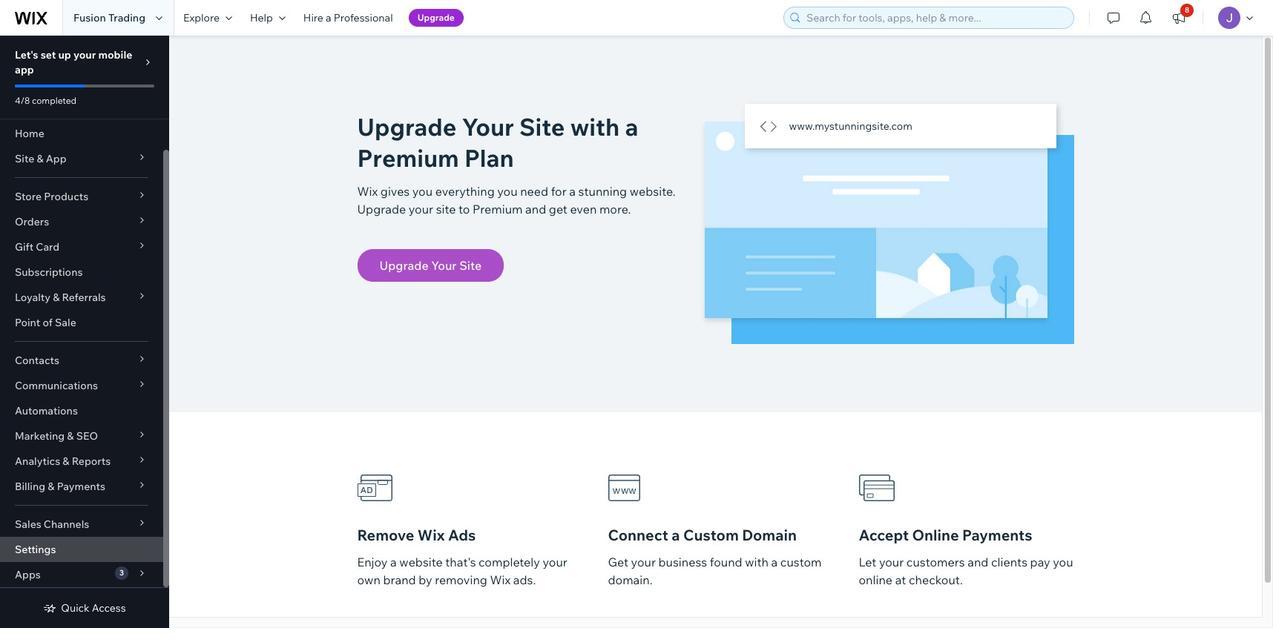 Task type: locate. For each thing, give the bounding box(es) containing it.
0 horizontal spatial wix
[[357, 184, 378, 199]]

with up stunning
[[571, 112, 620, 142]]

automations
[[15, 405, 78, 418]]

remove wix ads
[[357, 526, 476, 545]]

1 horizontal spatial and
[[968, 555, 989, 570]]

upgrade inside upgrade your site with a premium plan
[[357, 112, 457, 142]]

site
[[436, 202, 456, 217]]

a right hire
[[326, 11, 332, 24]]

2 horizontal spatial you
[[1053, 555, 1074, 570]]

your right up
[[73, 48, 96, 62]]

get
[[608, 555, 629, 570]]

a up business
[[672, 526, 680, 545]]

custom
[[781, 555, 822, 570]]

0 horizontal spatial payments
[[57, 480, 105, 494]]

and left clients
[[968, 555, 989, 570]]

wix down completely
[[490, 573, 511, 588]]

2 horizontal spatial wix
[[490, 573, 511, 588]]

upgrade your site with a premium plan
[[357, 112, 639, 173]]

4/8
[[15, 95, 30, 106]]

1 horizontal spatial your
[[462, 112, 514, 142]]

1 vertical spatial site
[[15, 152, 34, 166]]

you
[[413, 184, 433, 199], [498, 184, 518, 199], [1053, 555, 1074, 570]]

remove
[[357, 526, 414, 545]]

you inside let your customers and clients pay you online at checkout.
[[1053, 555, 1074, 570]]

1 vertical spatial premium
[[473, 202, 523, 217]]

wix left gives
[[357, 184, 378, 199]]

& inside "marketing & seo" dropdown button
[[67, 430, 74, 443]]

1 horizontal spatial premium
[[473, 202, 523, 217]]

& inside billing & payments dropdown button
[[48, 480, 55, 494]]

payments inside dropdown button
[[57, 480, 105, 494]]

everything
[[435, 184, 495, 199]]

1 horizontal spatial with
[[745, 555, 769, 570]]

sidebar element
[[0, 36, 169, 629]]

1 vertical spatial your
[[431, 258, 457, 273]]

premium right to
[[473, 202, 523, 217]]

upgrade your site
[[380, 258, 482, 273]]

marketing & seo
[[15, 430, 98, 443]]

your up domain.
[[631, 555, 656, 570]]

with down domain
[[745, 555, 769, 570]]

& right loyalty
[[53, 291, 60, 304]]

site up need at left
[[520, 112, 565, 142]]

at
[[896, 573, 907, 588]]

a
[[326, 11, 332, 24], [625, 112, 639, 142], [569, 184, 576, 199], [672, 526, 680, 545], [390, 555, 397, 570], [772, 555, 778, 570]]

reports
[[72, 455, 111, 468]]

0 horizontal spatial and
[[526, 202, 546, 217]]

0 vertical spatial site
[[520, 112, 565, 142]]

&
[[37, 152, 44, 166], [53, 291, 60, 304], [67, 430, 74, 443], [63, 455, 69, 468], [48, 480, 55, 494]]

0 vertical spatial and
[[526, 202, 546, 217]]

& left app in the top of the page
[[37, 152, 44, 166]]

point
[[15, 316, 40, 330]]

2 vertical spatial wix
[[490, 573, 511, 588]]

you left need at left
[[498, 184, 518, 199]]

gives
[[381, 184, 410, 199]]

let
[[859, 555, 877, 570]]

site down to
[[460, 258, 482, 273]]

upgrade inside button
[[418, 12, 455, 23]]

1 vertical spatial wix
[[418, 526, 445, 545]]

with
[[571, 112, 620, 142], [745, 555, 769, 570]]

enjoy a website that's completely your own brand by removing wix ads.
[[357, 555, 568, 588]]

sales channels
[[15, 518, 89, 531]]

& left the reports
[[63, 455, 69, 468]]

home link
[[0, 121, 163, 146]]

found
[[710, 555, 743, 570]]

of
[[43, 316, 53, 330]]

your for upgrade your site with a premium plan
[[462, 112, 514, 142]]

help
[[250, 11, 273, 24]]

& for site
[[37, 152, 44, 166]]

payments up clients
[[963, 526, 1033, 545]]

site down home
[[15, 152, 34, 166]]

0 vertical spatial premium
[[357, 143, 459, 173]]

you right pay
[[1053, 555, 1074, 570]]

& for analytics
[[63, 455, 69, 468]]

& for billing
[[48, 480, 55, 494]]

0 horizontal spatial site
[[15, 152, 34, 166]]

sale
[[55, 316, 76, 330]]

site inside upgrade your site with a premium plan
[[520, 112, 565, 142]]

accept online payments
[[859, 526, 1033, 545]]

your up plan
[[462, 112, 514, 142]]

site for upgrade your site
[[460, 258, 482, 273]]

connect a custom domain
[[608, 526, 797, 545]]

premium inside wix gives you everything you need for a stunning website. upgrade your site to premium and get even more.
[[473, 202, 523, 217]]

& inside site & app dropdown button
[[37, 152, 44, 166]]

your inside let's set up your mobile app
[[73, 48, 96, 62]]

and
[[526, 202, 546, 217], [968, 555, 989, 570]]

wix inside wix gives you everything you need for a stunning website. upgrade your site to premium and get even more.
[[357, 184, 378, 199]]

wix
[[357, 184, 378, 199], [418, 526, 445, 545], [490, 573, 511, 588]]

sales channels button
[[0, 512, 163, 537]]

payments for billing & payments
[[57, 480, 105, 494]]

seo
[[76, 430, 98, 443]]

0 vertical spatial wix
[[357, 184, 378, 199]]

your inside enjoy a website that's completely your own brand by removing wix ads.
[[543, 555, 568, 570]]

1 horizontal spatial site
[[460, 258, 482, 273]]

upgrade button
[[409, 9, 464, 27]]

0 horizontal spatial premium
[[357, 143, 459, 173]]

a up brand
[[390, 555, 397, 570]]

0 vertical spatial with
[[571, 112, 620, 142]]

& left seo
[[67, 430, 74, 443]]

wix up website
[[418, 526, 445, 545]]

a left custom
[[772, 555, 778, 570]]

0 horizontal spatial your
[[431, 258, 457, 273]]

site
[[520, 112, 565, 142], [15, 152, 34, 166], [460, 258, 482, 273]]

1 vertical spatial and
[[968, 555, 989, 570]]

and down need at left
[[526, 202, 546, 217]]

your down site
[[431, 258, 457, 273]]

upgrade
[[418, 12, 455, 23], [357, 112, 457, 142], [357, 202, 406, 217], [380, 258, 429, 273]]

& right billing
[[48, 480, 55, 494]]

0 vertical spatial payments
[[57, 480, 105, 494]]

brand
[[383, 573, 416, 588]]

billing & payments button
[[0, 474, 163, 500]]

more.
[[600, 202, 631, 217]]

your up "at"
[[879, 555, 904, 570]]

payments down analytics & reports popup button
[[57, 480, 105, 494]]

payments for accept online payments
[[963, 526, 1033, 545]]

1 vertical spatial with
[[745, 555, 769, 570]]

a inside hire a professional "link"
[[326, 11, 332, 24]]

2 vertical spatial site
[[460, 258, 482, 273]]

your inside upgrade your site with a premium plan
[[462, 112, 514, 142]]

you right gives
[[413, 184, 433, 199]]

a right the for
[[569, 184, 576, 199]]

1 vertical spatial payments
[[963, 526, 1033, 545]]

apps
[[15, 569, 41, 582]]

analytics
[[15, 455, 60, 468]]

marketing
[[15, 430, 65, 443]]

settings
[[15, 543, 56, 557]]

subscriptions link
[[0, 260, 163, 285]]

your right completely
[[543, 555, 568, 570]]

website
[[400, 555, 443, 570]]

your
[[73, 48, 96, 62], [409, 202, 434, 217], [543, 555, 568, 570], [631, 555, 656, 570], [879, 555, 904, 570]]

pay
[[1031, 555, 1051, 570]]

wix gives you everything you need for a stunning website. upgrade your site to premium and get even more.
[[357, 184, 676, 217]]

premium up gives
[[357, 143, 459, 173]]

removing
[[435, 573, 488, 588]]

www.mystunningsite.com
[[789, 119, 913, 133]]

Search for tools, apps, help & more... field
[[802, 7, 1070, 28]]

let your customers and clients pay you online at checkout.
[[859, 555, 1074, 588]]

plan
[[465, 143, 514, 173]]

2 horizontal spatial site
[[520, 112, 565, 142]]

1 horizontal spatial payments
[[963, 526, 1033, 545]]

0 horizontal spatial with
[[571, 112, 620, 142]]

upgrade for upgrade your site with a premium plan
[[357, 112, 457, 142]]

point of sale link
[[0, 310, 163, 335]]

your
[[462, 112, 514, 142], [431, 258, 457, 273]]

1 horizontal spatial wix
[[418, 526, 445, 545]]

& inside loyalty & referrals popup button
[[53, 291, 60, 304]]

hire a professional link
[[295, 0, 402, 36]]

a up "website."
[[625, 112, 639, 142]]

0 vertical spatial your
[[462, 112, 514, 142]]

site inside dropdown button
[[15, 152, 34, 166]]

loyalty
[[15, 291, 50, 304]]

marketing & seo button
[[0, 424, 163, 449]]

gift card
[[15, 240, 60, 254]]

app
[[15, 63, 34, 76]]

your left site
[[409, 202, 434, 217]]

& inside analytics & reports popup button
[[63, 455, 69, 468]]

upgrade for upgrade your site
[[380, 258, 429, 273]]

3
[[119, 569, 124, 578]]



Task type: vqa. For each thing, say whether or not it's contained in the screenshot.
the Orders popup button
yes



Task type: describe. For each thing, give the bounding box(es) containing it.
gift card button
[[0, 235, 163, 260]]

& for marketing
[[67, 430, 74, 443]]

home
[[15, 127, 44, 140]]

customers
[[907, 555, 965, 570]]

your inside wix gives you everything you need for a stunning website. upgrade your site to premium and get even more.
[[409, 202, 434, 217]]

online
[[859, 573, 893, 588]]

orders
[[15, 215, 49, 229]]

gift
[[15, 240, 34, 254]]

ads.
[[513, 573, 536, 588]]

hire a professional
[[303, 11, 393, 24]]

site for upgrade your site with a premium plan
[[520, 112, 565, 142]]

and inside let your customers and clients pay you online at checkout.
[[968, 555, 989, 570]]

& for loyalty
[[53, 291, 60, 304]]

upgrade inside wix gives you everything you need for a stunning website. upgrade your site to premium and get even more.
[[357, 202, 406, 217]]

hire
[[303, 11, 324, 24]]

a inside enjoy a website that's completely your own brand by removing wix ads.
[[390, 555, 397, 570]]

wix inside enjoy a website that's completely your own brand by removing wix ads.
[[490, 573, 511, 588]]

upgrade your site link
[[357, 249, 504, 282]]

and inside wix gives you everything you need for a stunning website. upgrade your site to premium and get even more.
[[526, 202, 546, 217]]

your for upgrade your site
[[431, 258, 457, 273]]

settings link
[[0, 537, 163, 563]]

trading
[[108, 11, 145, 24]]

access
[[92, 602, 126, 615]]

by
[[419, 573, 432, 588]]

subscriptions
[[15, 266, 83, 279]]

4/8 completed
[[15, 95, 77, 106]]

fusion
[[73, 11, 106, 24]]

quick access button
[[43, 602, 126, 615]]

app
[[46, 152, 66, 166]]

communications button
[[0, 373, 163, 399]]

site & app
[[15, 152, 66, 166]]

business
[[659, 555, 707, 570]]

custom
[[684, 526, 739, 545]]

domain.
[[608, 573, 653, 588]]

loyalty & referrals
[[15, 291, 106, 304]]

analytics & reports button
[[0, 449, 163, 474]]

store
[[15, 190, 42, 203]]

website.
[[630, 184, 676, 199]]

a inside get your business found with a custom domain.
[[772, 555, 778, 570]]

loyalty & referrals button
[[0, 285, 163, 310]]

products
[[44, 190, 88, 203]]

channels
[[44, 518, 89, 531]]

fusion trading
[[73, 11, 145, 24]]

even
[[570, 202, 597, 217]]

stunning
[[579, 184, 627, 199]]

completely
[[479, 555, 540, 570]]

accept
[[859, 526, 909, 545]]

explore
[[183, 11, 220, 24]]

let's
[[15, 48, 38, 62]]

your inside get your business found with a custom domain.
[[631, 555, 656, 570]]

that's
[[446, 555, 476, 570]]

checkout.
[[909, 573, 963, 588]]

8 button
[[1163, 0, 1196, 36]]

1 horizontal spatial you
[[498, 184, 518, 199]]

ads
[[448, 526, 476, 545]]

card
[[36, 240, 60, 254]]

quick access
[[61, 602, 126, 615]]

0 horizontal spatial you
[[413, 184, 433, 199]]

completed
[[32, 95, 77, 106]]

billing
[[15, 480, 45, 494]]

with inside get your business found with a custom domain.
[[745, 555, 769, 570]]

enjoy
[[357, 555, 388, 570]]

referrals
[[62, 291, 106, 304]]

connect
[[608, 526, 669, 545]]

a inside upgrade your site with a premium plan
[[625, 112, 639, 142]]

domain
[[742, 526, 797, 545]]

your inside let your customers and clients pay you online at checkout.
[[879, 555, 904, 570]]

store products
[[15, 190, 88, 203]]

with inside upgrade your site with a premium plan
[[571, 112, 620, 142]]

professional
[[334, 11, 393, 24]]

online
[[913, 526, 959, 545]]

need
[[520, 184, 549, 199]]

upgrade for upgrade
[[418, 12, 455, 23]]

quick
[[61, 602, 90, 615]]

to
[[459, 202, 470, 217]]

get your business found with a custom domain.
[[608, 555, 822, 588]]

own
[[357, 573, 381, 588]]

analytics & reports
[[15, 455, 111, 468]]

set
[[41, 48, 56, 62]]

a inside wix gives you everything you need for a stunning website. upgrade your site to premium and get even more.
[[569, 184, 576, 199]]

site & app button
[[0, 146, 163, 171]]

premium inside upgrade your site with a premium plan
[[357, 143, 459, 173]]

8
[[1185, 5, 1190, 15]]

orders button
[[0, 209, 163, 235]]

contacts
[[15, 354, 59, 367]]

automations link
[[0, 399, 163, 424]]

point of sale
[[15, 316, 76, 330]]

billing & payments
[[15, 480, 105, 494]]

sales
[[15, 518, 41, 531]]

for
[[551, 184, 567, 199]]

clients
[[992, 555, 1028, 570]]



